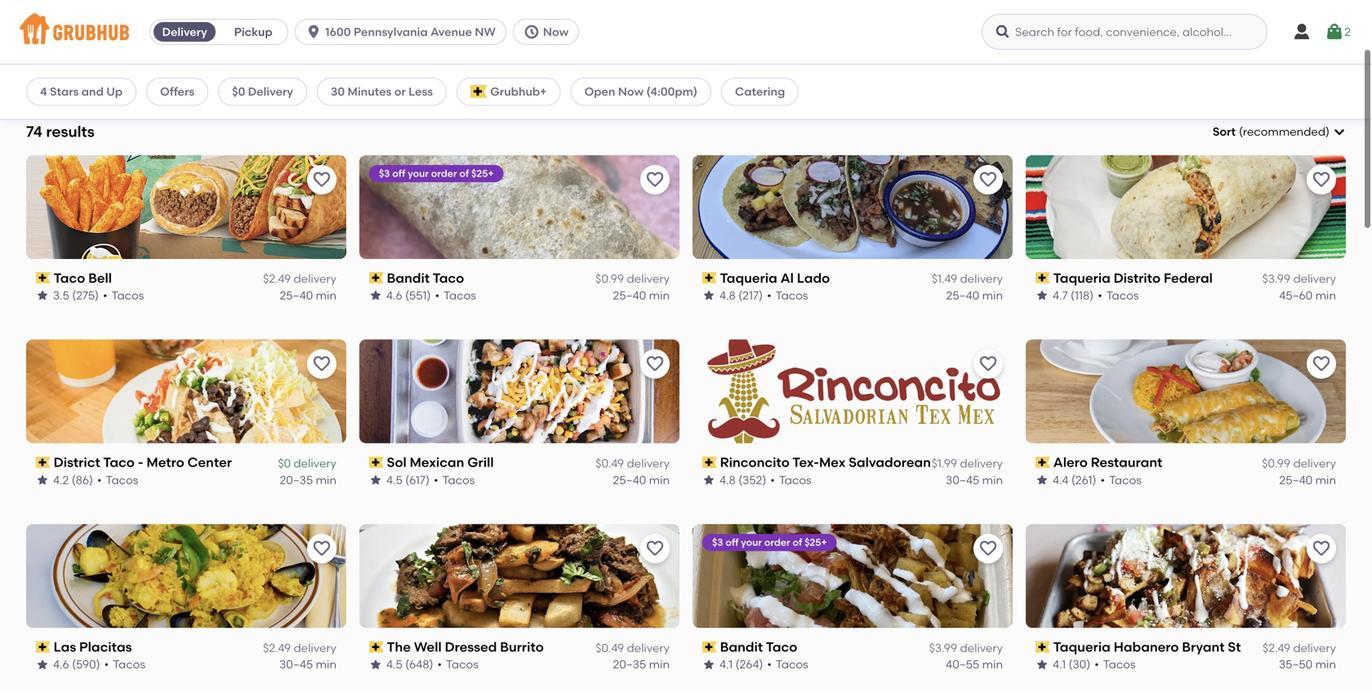 Task type: locate. For each thing, give the bounding box(es) containing it.
star icon image left 4.2
[[36, 474, 49, 487]]

district taco - metro center logo image
[[26, 340, 347, 444]]

1 vertical spatial order
[[765, 537, 791, 548]]

save this restaurant button
[[307, 165, 337, 194], [641, 165, 670, 194], [974, 165, 1004, 194], [1308, 165, 1337, 194], [307, 350, 337, 379], [641, 350, 670, 379], [974, 350, 1004, 379], [1308, 350, 1337, 379], [307, 534, 337, 564], [641, 534, 670, 564], [974, 534, 1004, 564], [1308, 534, 1337, 564]]

$2.49 for taco bell
[[263, 272, 291, 286]]

star icon image left 3.5
[[36, 289, 49, 302]]

• right the (648)
[[438, 658, 442, 672]]

0 vertical spatial 20–35 min
[[280, 473, 337, 487]]

4.6 (590)
[[53, 658, 100, 672]]

• right (352)
[[771, 473, 775, 487]]

(264)
[[736, 658, 764, 672]]

save this restaurant image for rinconcito tex-mex salvadorean
[[979, 354, 999, 374]]

1 horizontal spatial $3 off your order of $25+
[[713, 537, 828, 548]]

4.8 left (352)
[[720, 473, 736, 487]]

delivery
[[162, 25, 207, 39], [248, 85, 293, 98]]

min for 4.8 (352)
[[983, 473, 1004, 487]]

star icon image left 4.7
[[1036, 289, 1049, 302]]

1 vertical spatial $3.99
[[930, 641, 958, 655]]

your
[[408, 167, 429, 179], [741, 537, 762, 548]]

tacos down sol mexican grill
[[443, 473, 475, 487]]

main navigation navigation
[[0, 0, 1373, 65]]

25–40 for bandit taco
[[613, 288, 647, 302]]

0 horizontal spatial $3.99
[[930, 641, 958, 655]]

save this restaurant image for sol mexican grill
[[646, 354, 665, 374]]

star icon image for 4.1 (30)
[[1036, 658, 1049, 671]]

4.6 left "(551)"
[[387, 288, 403, 302]]

0 horizontal spatial 4.6
[[53, 658, 69, 672]]

1 vertical spatial 20–35 min
[[613, 658, 670, 672]]

bandit
[[387, 270, 430, 286], [721, 639, 763, 655]]

$0
[[232, 85, 245, 98], [278, 456, 291, 470]]

delivery
[[294, 272, 337, 286], [627, 272, 670, 286], [961, 272, 1004, 286], [1294, 272, 1337, 286], [294, 456, 337, 470], [627, 456, 670, 470], [961, 456, 1004, 470], [1294, 456, 1337, 470], [294, 641, 337, 655], [627, 641, 670, 655], [961, 641, 1004, 655], [1294, 641, 1337, 655]]

0 vertical spatial off
[[393, 167, 406, 179]]

0 horizontal spatial $3 off your order of $25+
[[379, 167, 494, 179]]

1 vertical spatial delivery
[[248, 85, 293, 98]]

min for 4.4 (261)
[[1316, 473, 1337, 487]]

svg image inside 2 button
[[1326, 22, 1345, 42]]

st
[[1229, 639, 1242, 655]]

1 4.1 from the left
[[720, 658, 733, 672]]

star icon image for 4.1 (264)
[[703, 658, 716, 671]]

delivery down burritos
[[162, 25, 207, 39]]

subscription pass image for sol mexican grill
[[369, 457, 384, 468]]

30–45 for las placitas
[[280, 658, 313, 672]]

taqueria
[[721, 270, 778, 286], [1054, 270, 1111, 286], [1054, 639, 1111, 655]]

1 vertical spatial 4.5
[[387, 658, 403, 672]]

• tacos for 4.6 (590)
[[104, 658, 145, 672]]

• tacos for 4.5 (648)
[[438, 658, 479, 672]]

• tacos down restaurant
[[1101, 473, 1142, 487]]

1 vertical spatial $0.99 delivery
[[1263, 456, 1337, 470]]

• for (217)
[[767, 288, 772, 302]]

tacos for 4.7 (118)
[[1107, 288, 1140, 302]]

0 vertical spatial delivery
[[162, 25, 207, 39]]

1 horizontal spatial bandit taco logo image
[[693, 524, 1013, 628]]

delivery down pickup button
[[248, 85, 293, 98]]

20–35 min for the well dressed burrito
[[613, 658, 670, 672]]

tacos for 4.5 (648)
[[446, 658, 479, 672]]

subscription pass image
[[703, 272, 717, 284], [1036, 272, 1051, 284], [36, 457, 50, 468], [369, 457, 384, 468], [703, 457, 717, 468], [36, 641, 50, 653], [369, 641, 384, 653], [703, 641, 717, 653], [1036, 641, 1051, 653]]

• down "mexican"
[[434, 473, 439, 487]]

1 horizontal spatial 4.6
[[387, 288, 403, 302]]

4.5 down the
[[387, 658, 403, 672]]

0 vertical spatial 4.8
[[720, 288, 736, 302]]

30–45 min
[[947, 473, 1004, 487], [280, 658, 337, 672]]

1 vertical spatial bandit
[[721, 639, 763, 655]]

2 horizontal spatial subscription pass image
[[1036, 457, 1051, 468]]

taqueria up (118)
[[1054, 270, 1111, 286]]

1 horizontal spatial 4.1
[[1053, 658, 1067, 672]]

$2.49
[[263, 272, 291, 286], [263, 641, 291, 655], [1264, 641, 1291, 655]]

1 horizontal spatial $3.99
[[1263, 272, 1291, 286]]

save this restaurant button for the well dressed burrito
[[641, 534, 670, 564]]

$25+ down grubhub plus flag logo
[[472, 167, 494, 179]]

1 horizontal spatial $3.99 delivery
[[1263, 272, 1337, 286]]

2 4.1 from the left
[[1053, 658, 1067, 672]]

subscription pass image for taqueria habanero bryant st
[[1036, 641, 1051, 653]]

0 vertical spatial bandit taco logo image
[[360, 155, 680, 259]]

stars
[[50, 85, 79, 98]]

1 horizontal spatial delivery
[[248, 85, 293, 98]]

1 vertical spatial of
[[793, 537, 803, 548]]

recommended
[[1244, 125, 1326, 139]]

• tacos down al
[[767, 288, 809, 302]]

star icon image left the 4.6 (590)
[[36, 658, 49, 671]]

subscription pass image for the well dressed burrito
[[369, 641, 384, 653]]

taqueria for taqueria al lado
[[721, 270, 778, 286]]

1 horizontal spatial of
[[793, 537, 803, 548]]

0 vertical spatial 30–45 min
[[947, 473, 1004, 487]]

subscription pass image
[[36, 272, 50, 284], [369, 272, 384, 284], [1036, 457, 1051, 468]]

save this restaurant button for taqueria al lado
[[974, 165, 1004, 194]]

0 horizontal spatial $3.99 delivery
[[930, 641, 1004, 655]]

tacos for 4.5 (617)
[[443, 473, 475, 487]]

1 vertical spatial 30–45 min
[[280, 658, 337, 672]]

proceed to checkout
[[1175, 539, 1293, 553]]

4.1 left (30)
[[1053, 658, 1067, 672]]

star icon image left 4.4 on the right of page
[[1036, 474, 1049, 487]]

0 vertical spatial 4.5
[[387, 473, 403, 487]]

bandit taco up (264) on the right
[[721, 639, 798, 655]]

taqueria for taqueria habanero bryant st
[[1054, 639, 1111, 655]]

0 vertical spatial $0.49 delivery
[[596, 456, 670, 470]]

$0 for $0 delivery
[[278, 456, 291, 470]]

1 horizontal spatial bandit
[[721, 639, 763, 655]]

0 vertical spatial 20–35
[[280, 473, 313, 487]]

• tacos for 4.5 (617)
[[434, 473, 475, 487]]

• right (264) on the right
[[768, 658, 772, 672]]

1 4.5 from the top
[[387, 473, 403, 487]]

0 horizontal spatial now
[[543, 25, 569, 39]]

1 vertical spatial $0.49 delivery
[[596, 641, 670, 655]]

• down placitas
[[104, 658, 109, 672]]

1 vertical spatial 30–45
[[280, 658, 313, 672]]

• tacos for 4.1 (264)
[[768, 658, 809, 672]]

$1.49 delivery
[[932, 272, 1004, 286]]

bandit taco up "(551)"
[[387, 270, 464, 286]]

0 vertical spatial $0.49
[[596, 456, 624, 470]]

now down bowls
[[543, 25, 569, 39]]

subscription pass image for district taco - metro center
[[36, 457, 50, 468]]

$25+
[[472, 167, 494, 179], [805, 537, 828, 548]]

tacos down placitas
[[113, 658, 145, 672]]

0 vertical spatial $0.99 delivery
[[596, 272, 670, 286]]

1 horizontal spatial 30–45 min
[[947, 473, 1004, 487]]

25–40 for taco bell
[[280, 288, 313, 302]]

$0 for $0 delivery
[[232, 85, 245, 98]]

0 horizontal spatial bandit taco
[[387, 270, 464, 286]]

tacos down bell in the left of the page
[[112, 288, 144, 302]]

• down taqueria al lado
[[767, 288, 772, 302]]

1 horizontal spatial now
[[618, 85, 644, 98]]

open
[[585, 85, 616, 98]]

1 horizontal spatial off
[[726, 537, 739, 548]]

1 horizontal spatial $0.99
[[1263, 456, 1291, 470]]

less
[[409, 85, 433, 98]]

tacos right "(551)"
[[444, 288, 476, 302]]

star icon image for 3.5 (275)
[[36, 289, 49, 302]]

star icon image left 4.1 (264)
[[703, 658, 716, 671]]

$0.49 delivery for sol mexican grill
[[596, 456, 670, 470]]

$3.99 delivery up 40–55
[[930, 641, 1004, 655]]

0 vertical spatial $25+
[[472, 167, 494, 179]]

save this restaurant button for taqueria distrito federal
[[1308, 165, 1337, 194]]

tacos down restaurant
[[1110, 473, 1142, 487]]

)
[[1326, 125, 1330, 139]]

2 $0.49 from the top
[[596, 641, 624, 655]]

0 vertical spatial $3.99
[[1263, 272, 1291, 286]]

3.5
[[53, 288, 69, 302]]

chicken
[[119, 11, 158, 22]]

$3.99 delivery
[[1263, 272, 1337, 286], [930, 641, 1004, 655]]

$3.99 delivery up 45–60 on the right of page
[[1263, 272, 1337, 286]]

(352)
[[739, 473, 767, 487]]

1 vertical spatial 4.6
[[53, 658, 69, 672]]

$0 right offers
[[232, 85, 245, 98]]

tacos down 'tex-'
[[780, 473, 812, 487]]

0 horizontal spatial of
[[460, 167, 469, 179]]

burrito
[[500, 639, 544, 655]]

tacos for 4.1 (30)
[[1104, 658, 1136, 672]]

tacos for 4.1 (264)
[[776, 658, 809, 672]]

1 4.8 from the top
[[720, 288, 736, 302]]

1 vertical spatial off
[[726, 537, 739, 548]]

save this restaurant image for district taco - metro center
[[312, 354, 332, 374]]

0 horizontal spatial 20–35
[[280, 473, 313, 487]]

min
[[316, 288, 337, 302], [649, 288, 670, 302], [983, 288, 1004, 302], [1316, 288, 1337, 302], [316, 473, 337, 487], [649, 473, 670, 487], [983, 473, 1004, 487], [1316, 473, 1337, 487], [316, 658, 337, 672], [649, 658, 670, 672], [983, 658, 1004, 672], [1316, 658, 1337, 672]]

0 vertical spatial bandit
[[387, 270, 430, 286]]

• tacos
[[103, 288, 144, 302], [435, 288, 476, 302], [767, 288, 809, 302], [1098, 288, 1140, 302], [97, 473, 138, 487], [434, 473, 475, 487], [771, 473, 812, 487], [1101, 473, 1142, 487], [104, 658, 145, 672], [438, 658, 479, 672], [768, 658, 809, 672], [1095, 658, 1136, 672]]

0 horizontal spatial bandit
[[387, 270, 430, 286]]

• right (30)
[[1095, 658, 1100, 672]]

star icon image left 4.5 (648)
[[369, 658, 382, 671]]

$3
[[379, 167, 390, 179], [713, 537, 724, 548]]

tacos down taqueria distrito federal
[[1107, 288, 1140, 302]]

4.8 left (217)
[[720, 288, 736, 302]]

4.5 (648)
[[387, 658, 434, 672]]

tacos for 4.4 (261)
[[1110, 473, 1142, 487]]

0 vertical spatial order
[[431, 167, 457, 179]]

$0.49 for sol mexican grill
[[596, 456, 624, 470]]

$3.99 delivery for taqueria distrito federal
[[1263, 272, 1337, 286]]

1 vertical spatial 4.8
[[720, 473, 736, 487]]

2 $0.49 delivery from the top
[[596, 641, 670, 655]]

1 vertical spatial $0.99
[[1263, 456, 1291, 470]]

1 vertical spatial bandit taco logo image
[[693, 524, 1013, 628]]

tacos for 4.2 (86)
[[106, 473, 138, 487]]

taco for 4.2 (86)
[[103, 455, 135, 470]]

0 horizontal spatial 4.1
[[720, 658, 733, 672]]

0 horizontal spatial bandit taco logo image
[[360, 155, 680, 259]]

0 horizontal spatial order
[[431, 167, 457, 179]]

• for (590)
[[104, 658, 109, 672]]

1 horizontal spatial subscription pass image
[[369, 272, 384, 284]]

delivery for (86)
[[294, 456, 337, 470]]

0 horizontal spatial $3
[[379, 167, 390, 179]]

las placitas logo image
[[26, 524, 347, 628]]

district
[[54, 455, 100, 470]]

save this restaurant image
[[979, 170, 999, 189], [312, 354, 332, 374], [646, 354, 665, 374], [979, 354, 999, 374], [1313, 354, 1332, 374], [312, 539, 332, 559], [1313, 539, 1332, 559]]

0 vertical spatial $0
[[232, 85, 245, 98]]

• tacos right (264) on the right
[[768, 658, 809, 672]]

save this restaurant button for taco bell
[[307, 165, 337, 194]]

tacos right (264) on the right
[[776, 658, 809, 672]]

• down alero restaurant
[[1101, 473, 1106, 487]]

1 $0.49 from the top
[[596, 456, 624, 470]]

0 vertical spatial of
[[460, 167, 469, 179]]

• right (86)
[[97, 473, 102, 487]]

save this restaurant image
[[312, 170, 332, 189], [646, 170, 665, 189], [1313, 170, 1332, 189], [646, 539, 665, 559], [979, 539, 999, 559]]

• tacos down the well dressed burrito
[[438, 658, 479, 672]]

1 vertical spatial your
[[741, 537, 762, 548]]

district taco - metro center
[[54, 455, 232, 470]]

0 vertical spatial 30–45
[[947, 473, 980, 487]]

2 4.8 from the top
[[720, 473, 736, 487]]

star icon image for 4.8 (217)
[[703, 289, 716, 302]]

$3.99 up 45–60 on the right of page
[[1263, 272, 1291, 286]]

tacos down - at the bottom left
[[106, 473, 138, 487]]

0 vertical spatial bandit taco
[[387, 270, 464, 286]]

restaurant
[[1092, 455, 1163, 470]]

2
[[1345, 25, 1352, 39]]

2 4.5 from the top
[[387, 658, 403, 672]]

• tacos down 'tex-'
[[771, 473, 812, 487]]

4.6 for las placitas
[[53, 658, 69, 672]]

1 horizontal spatial $0
[[278, 456, 291, 470]]

$3 off your order of $25+ for (551)
[[379, 167, 494, 179]]

4.5 down the "sol"
[[387, 473, 403, 487]]

delivery for (264)
[[961, 641, 1004, 655]]

star icon image left 4.5 (617)
[[369, 474, 382, 487]]

star icon image left 4.6 (551)
[[369, 289, 382, 302]]

1 $0.49 delivery from the top
[[596, 456, 670, 470]]

0 horizontal spatial delivery
[[162, 25, 207, 39]]

(617)
[[406, 473, 430, 487]]

bandit up 4.1 (264)
[[721, 639, 763, 655]]

1600 pennsylvania avenue nw button
[[295, 19, 513, 45]]

30–45 min for rinconcito tex-mex salvadorean
[[947, 473, 1004, 487]]

save this restaurant image for las placitas
[[312, 539, 332, 559]]

4.5
[[387, 473, 403, 487], [387, 658, 403, 672]]

to
[[1225, 539, 1236, 553]]

• for (261)
[[1101, 473, 1106, 487]]

$0 right the center
[[278, 456, 291, 470]]

1 vertical spatial $3 off your order of $25+
[[713, 537, 828, 548]]

las placitas
[[54, 639, 132, 655]]

tacos for 3.5 (275)
[[112, 288, 144, 302]]

star icon image left 4.8 (352)
[[703, 474, 716, 487]]

4 stars and up
[[40, 85, 123, 98]]

proceed to checkout button
[[1124, 531, 1343, 561]]

tex-
[[793, 455, 820, 470]]

bandit taco for (264)
[[721, 639, 798, 655]]

0 vertical spatial $3
[[379, 167, 390, 179]]

1 vertical spatial bandit taco
[[721, 639, 798, 655]]

4.5 for the well dressed burrito
[[387, 658, 403, 672]]

1 horizontal spatial 30–45
[[947, 473, 980, 487]]

1 vertical spatial $0.49
[[596, 641, 624, 655]]

1 vertical spatial $3.99 delivery
[[930, 641, 1004, 655]]

0 horizontal spatial $0.99
[[596, 272, 624, 286]]

federal
[[1164, 270, 1214, 286]]

bryant
[[1183, 639, 1226, 655]]

bandit up 4.6 (551)
[[387, 270, 430, 286]]

$3 off your order of $25+
[[379, 167, 494, 179], [713, 537, 828, 548]]

$0 delivery
[[232, 85, 293, 98]]

save this restaurant image for taco bell
[[312, 170, 332, 189]]

offers
[[160, 85, 195, 98]]

svg image
[[1293, 22, 1313, 42], [1326, 22, 1345, 42], [524, 24, 540, 40], [995, 24, 1012, 40], [1334, 125, 1347, 138]]

0 vertical spatial $0.99
[[596, 272, 624, 286]]

4.6 (551)
[[387, 288, 431, 302]]

off
[[393, 167, 406, 179], [726, 537, 739, 548]]

taqueria al lado logo image
[[693, 155, 1013, 259]]

4.1 left (264) on the right
[[720, 658, 733, 672]]

$3.99 up 40–55
[[930, 641, 958, 655]]

1 horizontal spatial your
[[741, 537, 762, 548]]

4.1 for bandit taco
[[720, 658, 733, 672]]

1 horizontal spatial $0.99 delivery
[[1263, 456, 1337, 470]]

grubhub plus flag logo image
[[471, 85, 487, 98]]

0 horizontal spatial $0
[[232, 85, 245, 98]]

rinconcito tex-mex salvadorean logo image
[[693, 340, 1013, 444]]

• down bell in the left of the page
[[103, 288, 107, 302]]

(648)
[[406, 658, 434, 672]]

1 vertical spatial 20–35
[[613, 658, 647, 672]]

20–35 for district taco - metro center
[[280, 473, 313, 487]]

save this restaurant button for alero restaurant
[[1308, 350, 1337, 379]]

• tacos down placitas
[[104, 658, 145, 672]]

$0.99 delivery
[[596, 272, 670, 286], [1263, 456, 1337, 470]]

25–40 min for alero restaurant
[[1280, 473, 1337, 487]]

grill
[[468, 455, 494, 470]]

delivery inside button
[[162, 25, 207, 39]]

1 vertical spatial $3
[[713, 537, 724, 548]]

1 horizontal spatial bandit taco
[[721, 639, 798, 655]]

None field
[[1214, 123, 1347, 140]]

tacos down al
[[776, 288, 809, 302]]

• tacos right "(551)"
[[435, 288, 476, 302]]

taqueria up (30)
[[1054, 639, 1111, 655]]

• tacos down sol mexican grill
[[434, 473, 475, 487]]

0 horizontal spatial $0.99 delivery
[[596, 272, 670, 286]]

0 horizontal spatial 30–45 min
[[280, 658, 337, 672]]

• right (118)
[[1098, 288, 1103, 302]]

0 horizontal spatial 20–35 min
[[280, 473, 337, 487]]

tacos for 4.8 (217)
[[776, 288, 809, 302]]

taqueria distrito federal logo image
[[1026, 155, 1347, 259]]

• tacos for 4.6 (551)
[[435, 288, 476, 302]]

Search for food, convenience, alcohol... search field
[[982, 14, 1268, 50]]

delivery for (352)
[[961, 456, 1004, 470]]

• for (352)
[[771, 473, 775, 487]]

4.2
[[53, 473, 69, 487]]

25–40 min for bandit taco
[[613, 288, 670, 302]]

1 vertical spatial $25+
[[805, 537, 828, 548]]

1 horizontal spatial 20–35
[[613, 658, 647, 672]]

now right open
[[618, 85, 644, 98]]

checkout
[[1239, 539, 1293, 553]]

4.7 (118)
[[1053, 288, 1094, 302]]

• tacos down taqueria distrito federal
[[1098, 288, 1140, 302]]

tacos down the well dressed burrito
[[446, 658, 479, 672]]

20–35
[[280, 473, 313, 487], [613, 658, 647, 672]]

taqueria up (217)
[[721, 270, 778, 286]]

0 vertical spatial now
[[543, 25, 569, 39]]

30
[[331, 85, 345, 98]]

$0.99 for bandit taco
[[596, 272, 624, 286]]

0 vertical spatial $3.99 delivery
[[1263, 272, 1337, 286]]

bandit taco logo image
[[360, 155, 680, 259], [693, 524, 1013, 628]]

4.6 down las
[[53, 658, 69, 672]]

0 vertical spatial $3 off your order of $25+
[[379, 167, 494, 179]]

0 horizontal spatial subscription pass image
[[36, 272, 50, 284]]

0 horizontal spatial off
[[393, 167, 406, 179]]

0 horizontal spatial $25+
[[472, 167, 494, 179]]

tacos down habanero at the bottom of page
[[1104, 658, 1136, 672]]

habanero
[[1114, 639, 1180, 655]]

4.8 (217)
[[720, 288, 763, 302]]

1 horizontal spatial $25+
[[805, 537, 828, 548]]

bowls
[[518, 11, 545, 22]]

of
[[460, 167, 469, 179], [793, 537, 803, 548]]

4.1
[[720, 658, 733, 672], [1053, 658, 1067, 672]]

tacos up stars at the left top of page
[[47, 11, 74, 22]]

star icon image
[[36, 289, 49, 302], [369, 289, 382, 302], [703, 289, 716, 302], [1036, 289, 1049, 302], [36, 474, 49, 487], [369, 474, 382, 487], [703, 474, 716, 487], [1036, 474, 1049, 487], [36, 658, 49, 671], [369, 658, 382, 671], [703, 658, 716, 671], [1036, 658, 1049, 671]]

pickup button
[[219, 19, 288, 45]]

• right "(551)"
[[435, 288, 440, 302]]

• for (617)
[[434, 473, 439, 487]]

25–40
[[280, 288, 313, 302], [613, 288, 647, 302], [947, 288, 980, 302], [613, 473, 647, 487], [1280, 473, 1314, 487]]

• tacos down - at the bottom left
[[97, 473, 138, 487]]

taqueria for taqueria distrito federal
[[1054, 270, 1111, 286]]

1 horizontal spatial 20–35 min
[[613, 658, 670, 672]]

bandit taco
[[387, 270, 464, 286], [721, 639, 798, 655]]

$25+ down rinconcito tex-mex salvadorean
[[805, 537, 828, 548]]

40–55
[[946, 658, 980, 672]]

0 horizontal spatial 30–45
[[280, 658, 313, 672]]

3.5 (275)
[[53, 288, 99, 302]]

$0.99
[[596, 272, 624, 286], [1263, 456, 1291, 470]]

0 vertical spatial your
[[408, 167, 429, 179]]

taqueria habanero bryant st
[[1054, 639, 1242, 655]]

$3 for 4.6
[[379, 167, 390, 179]]

star icon image left 4.8 (217)
[[703, 289, 716, 302]]

-
[[138, 455, 143, 470]]

• tacos down bell in the left of the page
[[103, 288, 144, 302]]

• tacos right (30)
[[1095, 658, 1136, 672]]

0 horizontal spatial your
[[408, 167, 429, 179]]

star icon image left 4.1 (30)
[[1036, 658, 1049, 671]]

1 vertical spatial $0
[[278, 456, 291, 470]]

0 vertical spatial 4.6
[[387, 288, 403, 302]]

1 horizontal spatial order
[[765, 537, 791, 548]]

grubhub+
[[491, 85, 547, 98]]

• tacos for 4.7 (118)
[[1098, 288, 1140, 302]]



Task type: describe. For each thing, give the bounding box(es) containing it.
mex
[[820, 455, 846, 470]]

4.1 (264)
[[720, 658, 764, 672]]

$3.99 delivery for bandit taco
[[930, 641, 1004, 655]]

the well dressed burrito logo image
[[360, 524, 680, 628]]

save this restaurant image for taqueria al lado
[[979, 170, 999, 189]]

25–40 min for sol mexican grill
[[613, 473, 670, 487]]

center
[[188, 455, 232, 470]]

min for 4.7 (118)
[[1316, 288, 1337, 302]]

burritos
[[199, 11, 236, 22]]

• for (551)
[[435, 288, 440, 302]]

subscription pass image for alero restaurant
[[1036, 457, 1051, 468]]

$0.99 delivery for alero restaurant
[[1263, 456, 1337, 470]]

save this restaurant image for the well dressed burrito
[[646, 539, 665, 559]]

lado
[[797, 270, 830, 286]]

delivery for (275)
[[294, 272, 337, 286]]

• for (275)
[[103, 288, 107, 302]]

delivery for (648)
[[627, 641, 670, 655]]

2 button
[[1326, 17, 1352, 47]]

4.8 (352)
[[720, 473, 767, 487]]

save this restaurant button for sol mexican grill
[[641, 350, 670, 379]]

25–40 for taqueria al lado
[[947, 288, 980, 302]]

sort ( recommended )
[[1214, 125, 1330, 139]]

bell
[[88, 270, 112, 286]]

$0 delivery
[[278, 456, 337, 470]]

delivery button
[[150, 19, 219, 45]]

bandit taco for (551)
[[387, 270, 464, 286]]

$0.99 for alero restaurant
[[1263, 456, 1291, 470]]

20–35 for the well dressed burrito
[[613, 658, 647, 672]]

mexican
[[410, 455, 465, 470]]

distrito
[[1114, 270, 1161, 286]]

$2.49 delivery for taco bell
[[263, 272, 337, 286]]

subscription pass image for taco bell
[[36, 272, 50, 284]]

alero
[[1054, 455, 1088, 470]]

the well dressed burrito
[[387, 639, 544, 655]]

• for (648)
[[438, 658, 442, 672]]

• tacos for 4.1 (30)
[[1095, 658, 1136, 672]]

taco for 4.1 (264)
[[766, 639, 798, 655]]

taco bell
[[54, 270, 112, 286]]

or
[[395, 85, 406, 98]]

star icon image for 4.6 (551)
[[369, 289, 382, 302]]

delivery for (30)
[[1294, 641, 1337, 655]]

your for (264)
[[741, 537, 762, 548]]

$1.99 delivery
[[932, 456, 1004, 470]]

up
[[106, 85, 123, 98]]

subscription pass image for las placitas
[[36, 641, 50, 653]]

$0.49 for the well dressed burrito
[[596, 641, 624, 655]]

the
[[387, 639, 411, 655]]

40–55 min
[[946, 658, 1004, 672]]

35–50 min
[[1280, 658, 1337, 672]]

minutes
[[348, 85, 392, 98]]

4.8 for taqueria al lado
[[720, 288, 736, 302]]

bandit taco logo image for $0.99
[[360, 155, 680, 259]]

• tacos for 3.5 (275)
[[103, 288, 144, 302]]

salads
[[437, 11, 469, 22]]

min for 4.6 (551)
[[649, 288, 670, 302]]

save this restaurant button for taqueria habanero bryant st
[[1308, 534, 1337, 564]]

of for 4.6 (551)
[[460, 167, 469, 179]]

$1.49
[[932, 272, 958, 286]]

alero restaurant
[[1054, 455, 1163, 470]]

4.8 for rinconcito tex-mex salvadorean
[[720, 473, 736, 487]]

none field containing sort
[[1214, 123, 1347, 140]]

1 vertical spatial now
[[618, 85, 644, 98]]

vegan
[[1301, 11, 1331, 22]]

delivery for (551)
[[627, 272, 670, 286]]

(275)
[[72, 288, 99, 302]]

4.4 (261)
[[1053, 473, 1097, 487]]

min for 4.6 (590)
[[316, 658, 337, 672]]

$25+ for 4.1 (264)
[[805, 537, 828, 548]]

• for (30)
[[1095, 658, 1100, 672]]

delivery for (217)
[[961, 272, 1004, 286]]

order for 4.1 (264)
[[765, 537, 791, 548]]

svg image inside 'field'
[[1334, 125, 1347, 138]]

save this restaurant button for rinconcito tex-mex salvadorean
[[974, 350, 1004, 379]]

4.5 for sol mexican grill
[[387, 473, 403, 487]]

star icon image for 4.5 (617)
[[369, 474, 382, 487]]

nw
[[475, 25, 496, 39]]

bandit for (551)
[[387, 270, 430, 286]]

save this restaurant image for taqueria distrito federal
[[1313, 170, 1332, 189]]

delivery for (617)
[[627, 456, 670, 470]]

(86)
[[72, 473, 93, 487]]

now inside now button
[[543, 25, 569, 39]]

$2.49 delivery for las placitas
[[263, 641, 337, 655]]

now button
[[513, 19, 586, 45]]

$2.49 for las placitas
[[263, 641, 291, 655]]

• tacos for 4.8 (217)
[[767, 288, 809, 302]]

$0.99 delivery for bandit taco
[[596, 272, 670, 286]]

delivery for (590)
[[294, 641, 337, 655]]

(551)
[[405, 288, 431, 302]]

alero restaurant logo image
[[1026, 340, 1347, 444]]

$2.49 for taqueria habanero bryant st
[[1264, 641, 1291, 655]]

74
[[26, 123, 42, 141]]

1600
[[325, 25, 351, 39]]

25–40 for sol mexican grill
[[613, 473, 647, 487]]

4.5 (617)
[[387, 473, 430, 487]]

avenue
[[431, 25, 472, 39]]

(261)
[[1072, 473, 1097, 487]]

taqueria habanero bryant st logo image
[[1026, 524, 1347, 628]]

(
[[1240, 125, 1244, 139]]

4
[[40, 85, 47, 98]]

min for 4.5 (648)
[[649, 658, 670, 672]]

(118)
[[1071, 288, 1094, 302]]

salvadorean
[[849, 455, 932, 470]]

35–50
[[1280, 658, 1314, 672]]

metro
[[147, 455, 184, 470]]

1600 pennsylvania avenue nw
[[325, 25, 496, 39]]

breakfast
[[273, 11, 318, 22]]

al
[[781, 270, 794, 286]]

$3.99 for taqueria distrito federal
[[1263, 272, 1291, 286]]

min for 4.8 (217)
[[983, 288, 1004, 302]]

svg image
[[306, 24, 322, 40]]

4.7
[[1053, 288, 1069, 302]]

• tacos for 4.4 (261)
[[1101, 473, 1142, 487]]

proceed
[[1175, 539, 1222, 553]]

catering
[[736, 85, 786, 98]]

4.1 (30)
[[1053, 658, 1091, 672]]

delivery for (261)
[[1294, 456, 1337, 470]]

taco bell logo image
[[26, 155, 347, 259]]

of for 4.1 (264)
[[793, 537, 803, 548]]

20–35 min for district taco - metro center
[[280, 473, 337, 487]]

and
[[82, 85, 104, 98]]

delivery for (118)
[[1294, 272, 1337, 286]]

dressed
[[445, 639, 497, 655]]

svg image inside now button
[[524, 24, 540, 40]]

subscription pass image for rinconcito tex-mex salvadorean
[[703, 457, 717, 468]]

(30)
[[1069, 658, 1091, 672]]

your for (551)
[[408, 167, 429, 179]]

25–40 for alero restaurant
[[1280, 473, 1314, 487]]

$0.49 delivery for the well dressed burrito
[[596, 641, 670, 655]]

rinconcito tex-mex salvadorean
[[721, 455, 932, 470]]

min for 4.1 (30)
[[1316, 658, 1337, 672]]

45–60 min
[[1280, 288, 1337, 302]]

$3.99 for bandit taco
[[930, 641, 958, 655]]

pennsylvania
[[354, 25, 428, 39]]

order for 4.6 (551)
[[431, 167, 457, 179]]

74 results
[[26, 123, 95, 141]]

sort
[[1214, 125, 1237, 139]]

las
[[54, 639, 76, 655]]

off for 4.6
[[393, 167, 406, 179]]

italian
[[359, 11, 389, 22]]

4.2 (86)
[[53, 473, 93, 487]]

sol mexican grill logo image
[[360, 340, 680, 444]]

pickup
[[234, 25, 273, 39]]

25–40 min for taqueria al lado
[[947, 288, 1004, 302]]

$3 off your order of $25+ for (264)
[[713, 537, 828, 548]]

placitas
[[79, 639, 132, 655]]

min for 4.2 (86)
[[316, 473, 337, 487]]

30 minutes or less
[[331, 85, 433, 98]]

tacos for 4.6 (551)
[[444, 288, 476, 302]]

• for (264)
[[768, 658, 772, 672]]

sol
[[387, 455, 407, 470]]

taco for 4.6 (551)
[[433, 270, 464, 286]]

tacos for 4.6 (590)
[[113, 658, 145, 672]]

noodles
[[982, 11, 1021, 22]]

subscription pass image for taqueria al lado
[[703, 272, 717, 284]]



Task type: vqa. For each thing, say whether or not it's contained in the screenshot.
delivery corresponding to (590)
yes



